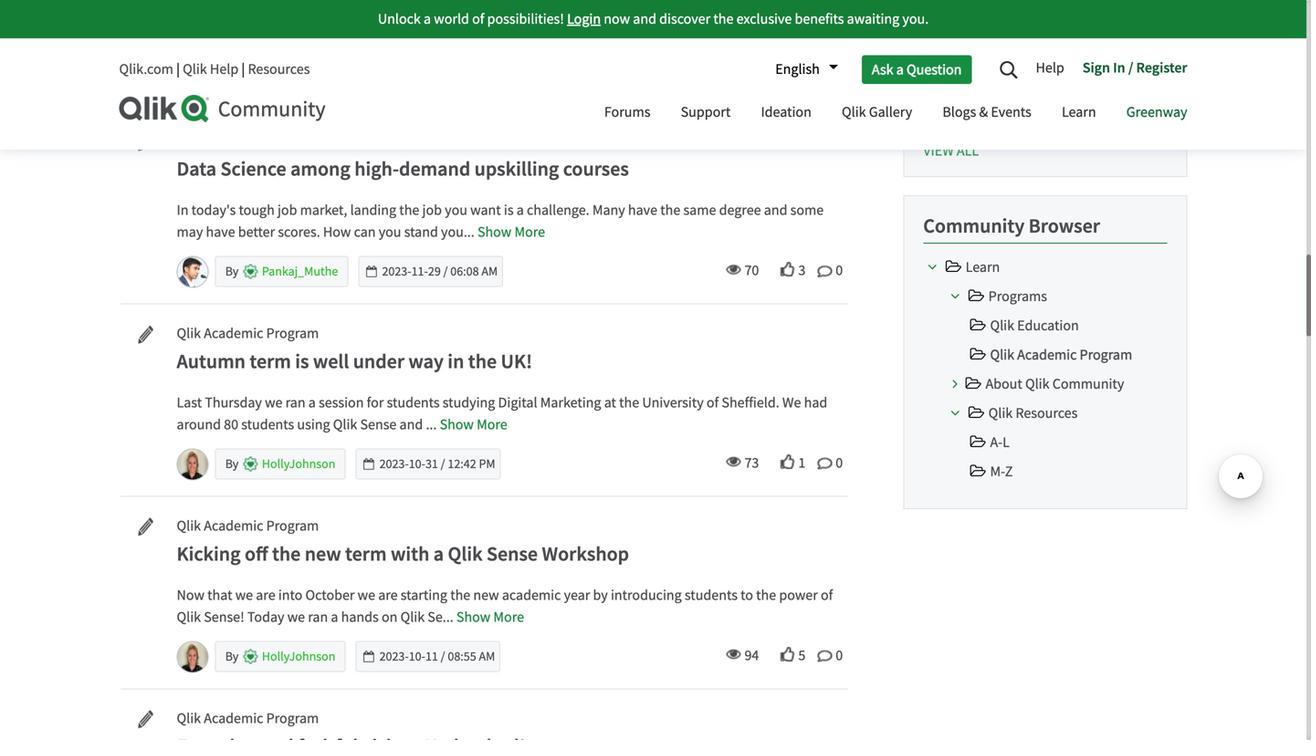 Task type: describe. For each thing, give the bounding box(es) containing it.
among
[[290, 156, 350, 181]]

‎2020-03-03 link
[[923, 7, 993, 26]]

/ for a
[[441, 649, 445, 665]]

the up "stand"
[[399, 201, 419, 220]]

invited
[[297, 30, 339, 49]]

0 horizontal spatial you
[[379, 223, 401, 242]]

2 job from the left
[[422, 201, 442, 220]]

02-
[[957, 95, 976, 114]]

blogs & events
[[943, 103, 1031, 121]]

hollyjohnson link for is
[[262, 456, 335, 473]]

by for data
[[225, 264, 241, 280]]

sense inside queen mary university london is a russel group university that is ranked 16th in the uk. at the end of november we were invited to lead a qlik sense w...
[[424, 30, 460, 49]]

community for community
[[218, 95, 326, 123]]

by inside qlik datathon challenge puts academi c program part... ‎2020-02-11 by pankaj_muthe
[[993, 95, 1008, 114]]

forums button
[[591, 87, 664, 141]]

workshop
[[542, 541, 629, 567]]

hollyjohnson image
[[178, 642, 208, 672]]

qlik down november
[[183, 60, 207, 79]]

1 by from the top
[[225, 71, 241, 87]]

community link
[[119, 95, 572, 123]]

sheffield.
[[722, 394, 779, 412]]

today's
[[191, 201, 236, 220]]

qlik academic program link up about qlik community
[[990, 345, 1132, 364]]

2023- for qlik
[[379, 649, 409, 665]]

the inside "qlik academic program kicking off the new term with a qlik sense workshop"
[[272, 541, 301, 567]]

view
[[923, 141, 954, 160]]

is inside qlik academic program autumn term is well under way in the uk!
[[295, 349, 309, 374]]

qlik resources link
[[988, 404, 1078, 423]]

1 horizontal spatial in
[[1113, 58, 1125, 77]]

qlik education
[[990, 316, 1079, 335]]

a right 'lead'
[[386, 30, 394, 49]]

qlik right with
[[448, 541, 483, 567]]

blog image
[[126, 709, 157, 731]]

view all link
[[923, 141, 979, 160]]

data
[[177, 156, 216, 181]]

landing
[[350, 201, 396, 220]]

more for in
[[477, 415, 507, 434]]

qlik down now
[[177, 608, 201, 627]]

you.
[[902, 10, 929, 28]]

2023-11-29 / 06:08 am
[[382, 264, 498, 280]]

and inside in today's tough job market, landing the job you want is a challenge. many have the same degree and some may have better scores. how can you stand you...
[[764, 201, 787, 220]]

and inside last thursday we ran a session for students studying digital marketing at the university of sheffield. we had around 80 students using qlik sense and ...
[[399, 415, 423, 434]]

introducing
[[611, 586, 682, 605]]

we down into at the bottom
[[287, 608, 305, 627]]

academic for data science among high-demand upskilling courses
[[204, 132, 263, 150]]

...
[[426, 415, 437, 434]]

sign in / register
[[1083, 58, 1187, 77]]

31
[[425, 456, 438, 473]]

employee image for 0
[[242, 72, 258, 87]]

am for with
[[479, 649, 495, 665]]

qlik gallery
[[842, 103, 912, 121]]

a inside 'link'
[[896, 60, 904, 79]]

is left ranked
[[564, 8, 574, 27]]

1 job from the left
[[278, 201, 297, 220]]

m-z link
[[990, 462, 1013, 481]]

the right uk.
[[713, 10, 733, 28]]

qlik right blog icon at bottom left
[[177, 709, 201, 728]]

1 like image from the top
[[780, 70, 795, 84]]

community browser heading
[[923, 213, 1100, 238]]

session
[[319, 394, 364, 412]]

show more for courses
[[477, 223, 545, 242]]

show more down possibilities!
[[487, 30, 554, 49]]

a up 'lead'
[[380, 8, 387, 27]]

1 vertical spatial pankaj_muthe link
[[262, 264, 338, 280]]

qlik up kicking
[[177, 517, 201, 535]]

that inside now that we are into october we are starting the new academic year by introducing students to the power of qlik sense! today we ran a hands on qlik se...
[[207, 586, 232, 605]]

5 link
[[766, 646, 806, 665]]

the up se...
[[450, 586, 470, 605]]

show more for a
[[456, 608, 524, 627]]

community for community browser
[[923, 213, 1025, 238]]

/ left register at the right top of page
[[1128, 58, 1133, 77]]

autumn term is well under way in the uk! link
[[177, 349, 847, 374]]

qlik down programs
[[990, 316, 1014, 335]]

high-
[[354, 156, 399, 181]]

73
[[745, 454, 759, 473]]

qlik resources
[[988, 404, 1078, 423]]

1 horizontal spatial have
[[628, 201, 657, 220]]

to inside now that we are into october we are starting the new academic year by introducing students to the power of qlik sense! today we ran a hands on qlik se...
[[741, 586, 753, 605]]

academic for kicking off the new term with a qlik sense workshop
[[204, 517, 263, 535]]

gallery
[[869, 103, 912, 121]]

in inside in today's tough job market, landing the job you want is a challenge. many have the same degree and some may have better scores. how can you stand you...
[[177, 201, 188, 220]]

show more link for in
[[440, 415, 507, 434]]

about qlik community link
[[986, 375, 1124, 393]]

login
[[567, 10, 601, 28]]

w...
[[463, 30, 484, 49]]

category image for programs
[[967, 289, 986, 303]]

learn for learn link
[[966, 258, 1000, 277]]

0 vertical spatial 2023-
[[382, 264, 411, 280]]

a inside now that we are into october we are starting the new academic year by introducing students to the power of qlik sense! today we ran a hands on qlik se...
[[331, 608, 338, 627]]

qlik up about
[[990, 345, 1014, 364]]

challenge.
[[527, 201, 589, 220]]

we up hands
[[358, 586, 375, 605]]

l
[[1003, 433, 1010, 452]]

academic down education on the right top of page
[[1017, 345, 1077, 364]]

qlik inside last thursday we ran a session for students studying digital marketing at the university of sheffield. we had around 80 students using qlik sense and ...
[[333, 415, 357, 434]]

that inside queen mary university london is a russel group university that is ranked 16th in the uk. at the end of november we were invited to lead a qlik sense w...
[[536, 8, 561, 27]]

c
[[923, 70, 930, 89]]

ran inside last thursday we ran a session for students studying digital marketing at the university of sheffield. we had around 80 students using qlik sense and ...
[[285, 394, 305, 412]]

show for way
[[440, 415, 474, 434]]

pankaj_muthe inside qlik datathon challenge puts academi c program part... ‎2020-02-11 by pankaj_muthe
[[1011, 95, 1098, 114]]

same
[[683, 201, 716, 220]]

a-l link
[[990, 433, 1010, 452]]

0 up the ideation
[[798, 69, 806, 87]]

‎2020- inside qlik datathon challenge puts academi c program part... ‎2020-02-11 by pankaj_muthe
[[923, 95, 957, 114]]

how
[[323, 223, 351, 242]]

2 | from the left
[[241, 60, 245, 79]]

qlik academic program link down hollyjohnson image
[[177, 709, 319, 729]]

2 horizontal spatial community
[[1052, 375, 1124, 393]]

programs
[[988, 287, 1047, 306]]

we up sense!
[[235, 586, 253, 605]]

qlik up a-l 'link'
[[988, 404, 1013, 423]]

october
[[305, 586, 355, 605]]

menu bar containing forums
[[591, 87, 1201, 141]]

1 link
[[766, 454, 806, 473]]

year
[[564, 586, 590, 605]]

0 horizontal spatial 11
[[425, 649, 438, 665]]

the right 'at'
[[730, 8, 750, 27]]

autumn
[[177, 349, 246, 374]]

1 replies image from the top
[[817, 72, 832, 86]]

1 horizontal spatial pankaj_muthe link
[[1011, 93, 1098, 118]]

qlik help link
[[183, 60, 238, 79]]

academic down hollyjohnson image
[[204, 709, 263, 728]]

category image for about qlik community
[[964, 377, 983, 391]]

2023- for the
[[379, 456, 409, 473]]

qlik academic program for qlik academic program link under hollyjohnson image
[[177, 709, 319, 728]]

0 horizontal spatial students
[[241, 415, 294, 434]]

events
[[991, 103, 1031, 121]]

is up 'lead'
[[367, 8, 377, 27]]

80
[[224, 415, 238, 434]]

qlik.com link
[[119, 60, 173, 79]]

more down possibilities!
[[524, 30, 554, 49]]

0 vertical spatial students
[[387, 394, 440, 412]]

1 are from the left
[[256, 586, 275, 605]]

1 | from the left
[[176, 60, 180, 79]]

am for upskilling
[[481, 264, 498, 280]]

discover
[[659, 10, 710, 28]]

category image for m-z
[[969, 464, 987, 479]]

category image for qlik resources
[[967, 406, 986, 420]]

term inside qlik academic program autumn term is well under way in the uk!
[[250, 349, 291, 374]]

english
[[775, 60, 820, 79]]

better
[[238, 223, 275, 242]]

the left uk.
[[667, 8, 687, 27]]

of up w...
[[472, 10, 484, 28]]

0 vertical spatial and
[[633, 10, 656, 28]]

london
[[317, 8, 364, 27]]

for
[[367, 394, 384, 412]]

0 vertical spatial resources
[[248, 60, 310, 79]]

like image
[[780, 262, 795, 277]]

of inside last thursday we ran a session for students studying digital marketing at the university of sheffield. we had around 80 students using qlik sense and ...
[[707, 394, 719, 412]]

under
[[353, 349, 404, 374]]

program inside qlik datathon challenge puts academi c program part... ‎2020-02-11 by pankaj_muthe
[[933, 70, 987, 89]]

the left same
[[660, 201, 680, 220]]

at
[[714, 8, 727, 27]]

we inside queen mary university london is a russel group university that is ranked 16th in the uk. at the end of november we were invited to lead a qlik sense w...
[[243, 30, 261, 49]]

university inside last thursday we ran a session for students studying digital marketing at the university of sheffield. we had around 80 students using qlik sense and ...
[[642, 394, 704, 412]]

sense inside "qlik academic program kicking off the new term with a qlik sense workshop"
[[487, 541, 538, 567]]

show more for in
[[440, 415, 507, 434]]

studying
[[443, 394, 495, 412]]

0 link for autumn term is well under way in the uk!
[[817, 453, 843, 473]]

program inside "qlik academic program kicking off the new term with a qlik sense workshop"
[[266, 517, 319, 535]]

0 link for kicking off the new term with a qlik sense workshop
[[817, 646, 843, 665]]

replies image for autumn term is well under way in the uk!
[[817, 457, 832, 471]]

qlik up qlik resources at bottom
[[1025, 375, 1049, 393]]

academic for autumn term is well under way in the uk!
[[204, 324, 263, 343]]

into
[[278, 586, 303, 605]]

mary
[[220, 8, 250, 27]]

many
[[592, 201, 625, 220]]

qlik education link
[[990, 316, 1079, 335]]

2023-10-31 / 12:42 pm
[[379, 456, 495, 473]]

hands
[[341, 608, 379, 627]]

qlik academic program autumn term is well under way in the uk!
[[177, 324, 532, 374]]

qlik inside qlik gallery link
[[842, 103, 866, 121]]

blog image for data science among high-demand upskilling courses
[[126, 131, 157, 153]]

qlik inside qlik academic program data science among high-demand upskilling courses
[[177, 132, 201, 150]]

show for with
[[456, 608, 490, 627]]

now that we are into october we are starting the new academic year by introducing students to the power of qlik sense! today we ran a hands on qlik se...
[[177, 586, 833, 627]]

way
[[408, 349, 444, 374]]

datathon
[[951, 50, 1010, 68]]

last
[[177, 394, 202, 412]]

english button
[[766, 54, 838, 85]]

08:55
[[448, 649, 476, 665]]

in inside queen mary university london is a russel group university that is ranked 16th in the uk. at the end of november we were invited to lead a qlik sense w...
[[652, 8, 664, 27]]

a left group
[[424, 10, 431, 28]]

register
[[1136, 58, 1187, 77]]

qlik datathon challenge puts academi c program part... ‎2020-02-11 by pankaj_muthe
[[923, 50, 1163, 114]]

0 vertical spatial you
[[445, 201, 467, 220]]

courses
[[563, 156, 629, 181]]

around
[[177, 415, 221, 434]]

question
[[907, 60, 962, 79]]

last thursday we ran a session for students studying digital marketing at the university of sheffield. we had around 80 students using qlik sense and ...
[[177, 394, 827, 434]]

sense!
[[204, 608, 244, 627]]

0 horizontal spatial have
[[206, 223, 235, 242]]

like image for autumn term is well under way in the uk!
[[780, 455, 795, 469]]

/ for in
[[441, 456, 445, 473]]

pm
[[479, 456, 495, 473]]

a-
[[990, 433, 1003, 452]]

off
[[245, 541, 268, 567]]

qlik academic program for qlik academic program link over about qlik community
[[990, 345, 1132, 364]]

support
[[681, 103, 731, 121]]

show more link down possibilities!
[[487, 30, 554, 49]]



Task type: vqa. For each thing, say whether or not it's contained in the screenshot.


Task type: locate. For each thing, give the bounding box(es) containing it.
0 horizontal spatial ran
[[285, 394, 305, 412]]

show more down studying
[[440, 415, 507, 434]]

1 horizontal spatial pankaj_muthe
[[1011, 95, 1098, 114]]

0 vertical spatial hollyjohnson link
[[262, 71, 335, 87]]

now
[[604, 10, 630, 28]]

1 horizontal spatial 11
[[976, 95, 990, 114]]

0 vertical spatial term
[[250, 349, 291, 374]]

like image for kicking off the new term with a qlik sense workshop
[[780, 647, 795, 662]]

1 vertical spatial employee image
[[242, 264, 258, 280]]

1 hollyjohnson link from the top
[[262, 71, 335, 87]]

show down studying
[[440, 415, 474, 434]]

by for kicking
[[225, 649, 241, 665]]

replies image
[[817, 264, 832, 279], [817, 457, 832, 471]]

category image
[[944, 260, 963, 274], [967, 289, 986, 303], [969, 318, 987, 333], [964, 377, 983, 391], [967, 406, 986, 420]]

1 category image from the top
[[969, 347, 987, 362]]

0 horizontal spatial university
[[253, 8, 314, 27]]

resources
[[248, 60, 310, 79], [1016, 404, 1078, 423]]

1 vertical spatial 10-
[[409, 649, 425, 665]]

hollyjohnson image
[[178, 65, 208, 95], [178, 450, 208, 480]]

1 10- from the top
[[409, 456, 425, 473]]

learn button
[[1048, 87, 1110, 141]]

2023-
[[382, 264, 411, 280], [379, 456, 409, 473], [379, 649, 409, 665]]

0 vertical spatial category image
[[969, 347, 987, 362]]

sense inside last thursday we ran a session for students studying digital marketing at the university of sheffield. we had around 80 students using qlik sense and ...
[[360, 415, 397, 434]]

well
[[313, 349, 349, 374]]

0 vertical spatial employee image
[[242, 72, 258, 87]]

category image
[[969, 347, 987, 362], [969, 435, 987, 450], [969, 464, 987, 479]]

hollyjohnson for the
[[262, 649, 335, 665]]

employee image for 3
[[242, 264, 258, 280]]

03
[[976, 7, 990, 26]]

possibilities!
[[487, 10, 564, 28]]

1 ‎2020- from the top
[[923, 7, 957, 26]]

/ left the 08:55
[[441, 649, 445, 665]]

today
[[247, 608, 284, 627]]

that up sense!
[[207, 586, 232, 605]]

0 right 5
[[836, 646, 843, 665]]

0 vertical spatial sense
[[424, 30, 460, 49]]

support button
[[667, 87, 744, 141]]

2 category image from the top
[[969, 435, 987, 450]]

program inside qlik academic program autumn term is well under way in the uk!
[[266, 324, 319, 343]]

job
[[278, 201, 297, 220], [422, 201, 442, 220]]

category image up about
[[969, 347, 987, 362]]

10- for way
[[409, 456, 425, 473]]

a right ask
[[896, 60, 904, 79]]

qlik academic program link for kicking off the new term with a qlik sense workshop
[[177, 516, 319, 536]]

0 horizontal spatial job
[[278, 201, 297, 220]]

am
[[481, 264, 498, 280], [479, 649, 495, 665]]

‎2020-03-03
[[923, 7, 990, 26]]

1 vertical spatial qlik academic program
[[177, 709, 319, 728]]

ran
[[285, 394, 305, 412], [308, 608, 328, 627]]

0 for kicking off the new term with a qlik sense workshop
[[836, 646, 843, 665]]

2 vertical spatial and
[[399, 415, 423, 434]]

qlik academic program link up science
[[177, 131, 319, 151]]

in inside qlik academic program autumn term is well under way in the uk!
[[448, 349, 464, 374]]

learn for learn popup button
[[1062, 103, 1096, 121]]

views image left 94
[[726, 647, 741, 662]]

of inside now that we are into october we are starting the new academic year by introducing students to the power of qlik sense! today we ran a hands on qlik se...
[[821, 586, 833, 605]]

the inside qlik academic program autumn term is well under way in the uk!
[[468, 349, 497, 374]]

2 ‎2020- from the top
[[923, 95, 957, 114]]

2 are from the left
[[378, 586, 398, 605]]

2023- left 29
[[382, 264, 411, 280]]

resources down "were"
[[248, 60, 310, 79]]

94
[[745, 646, 759, 665]]

about qlik community
[[986, 375, 1124, 393]]

sense down world
[[424, 30, 460, 49]]

2 replies image from the top
[[817, 457, 832, 471]]

new inside "qlik academic program kicking off the new term with a qlik sense workshop"
[[305, 541, 341, 567]]

1 vertical spatial university
[[642, 394, 704, 412]]

0 horizontal spatial pankaj_muthe link
[[262, 264, 338, 280]]

1 vertical spatial term
[[345, 541, 387, 567]]

ideation button
[[747, 87, 825, 141]]

new inside now that we are into october we are starting the new academic year by introducing students to the power of qlik sense! today we ran a hands on qlik se...
[[473, 586, 499, 605]]

about
[[986, 375, 1022, 393]]

‎2020-
[[923, 7, 957, 26], [923, 95, 957, 114]]

1 vertical spatial in
[[177, 201, 188, 220]]

views image for kicking off the new term with a qlik sense workshop
[[726, 647, 741, 662]]

2 horizontal spatial sense
[[487, 541, 538, 567]]

0 link
[[766, 69, 806, 87], [817, 261, 843, 280], [817, 453, 843, 473], [817, 646, 843, 665]]

10- left the 08:55
[[409, 649, 425, 665]]

russel
[[390, 8, 429, 27]]

group
[[432, 8, 470, 27]]

2 vertical spatial like image
[[780, 647, 795, 662]]

1 horizontal spatial community
[[923, 213, 1025, 238]]

views image
[[726, 262, 741, 277]]

show more link for courses
[[477, 223, 545, 242]]

2 replies image from the top
[[817, 649, 832, 664]]

new left academic
[[473, 586, 499, 605]]

is left well
[[295, 349, 309, 374]]

pankaj_muthe link down scores.
[[262, 264, 338, 280]]

uk!
[[501, 349, 532, 374]]

learn up "programs" link
[[966, 258, 1000, 277]]

1 employee image from the top
[[242, 72, 258, 87]]

0 vertical spatial that
[[536, 8, 561, 27]]

2 employee image from the top
[[242, 264, 258, 280]]

category image left about
[[964, 377, 983, 391]]

have right many
[[628, 201, 657, 220]]

0 right english
[[836, 69, 843, 87]]

awaiting
[[847, 10, 899, 28]]

hollyjohnson image up qlik image
[[178, 65, 208, 95]]

a inside last thursday we ran a session for students studying digital marketing at the university of sheffield. we had around 80 students using qlik sense and ...
[[308, 394, 316, 412]]

forums
[[604, 103, 650, 121]]

1 horizontal spatial resources
[[1016, 404, 1078, 423]]

0 horizontal spatial in
[[448, 349, 464, 374]]

demand
[[399, 156, 470, 181]]

academic inside qlik academic program autumn term is well under way in the uk!
[[204, 324, 263, 343]]

views image for autumn term is well under way in the uk!
[[726, 455, 741, 469]]

a right want
[[516, 201, 524, 220]]

16th
[[622, 8, 649, 27]]

2023- left "31"
[[379, 456, 409, 473]]

0 horizontal spatial to
[[342, 30, 354, 49]]

11-
[[411, 264, 428, 280]]

1 vertical spatial learn
[[966, 258, 1000, 277]]

3 like image from the top
[[780, 647, 795, 662]]

show more down academic
[[456, 608, 524, 627]]

replies image
[[817, 72, 832, 86], [817, 649, 832, 664]]

2 vertical spatial hollyjohnson link
[[262, 649, 335, 665]]

10- for with
[[409, 649, 425, 665]]

more for courses
[[514, 223, 545, 242]]

1 horizontal spatial and
[[633, 10, 656, 28]]

ran inside now that we are into october we are starting the new academic year by introducing students to the power of qlik sense! today we ran a hands on qlik se...
[[308, 608, 328, 627]]

the left uk!
[[468, 349, 497, 374]]

0 right 3
[[836, 261, 843, 280]]

ask
[[872, 60, 893, 79]]

1 blog image from the top
[[126, 131, 157, 153]]

2 vertical spatial community
[[1052, 375, 1124, 393]]

hollyjohnson link down using
[[262, 456, 335, 473]]

employee image for off
[[242, 650, 258, 665]]

views image left 73
[[726, 455, 741, 469]]

qlik inside qlik academic program autumn term is well under way in the uk!
[[177, 324, 201, 343]]

1 vertical spatial by
[[593, 586, 608, 605]]

employee image down better
[[242, 264, 258, 280]]

| right qlik.com
[[176, 60, 180, 79]]

pankaj_muthe link
[[1011, 93, 1098, 118], [262, 264, 338, 280]]

qlik down russel
[[397, 30, 421, 49]]

1 horizontal spatial new
[[473, 586, 499, 605]]

show down want
[[477, 223, 512, 242]]

in up may
[[177, 201, 188, 220]]

0 vertical spatial replies image
[[817, 72, 832, 86]]

3 hollyjohnson link from the top
[[262, 649, 335, 665]]

0 vertical spatial hollyjohnson
[[262, 71, 335, 87]]

0 link right 5
[[817, 646, 843, 665]]

students up ...
[[387, 394, 440, 412]]

2 10- from the top
[[409, 649, 425, 665]]

0 vertical spatial in
[[1113, 58, 1125, 77]]

category image for qlik education
[[969, 318, 987, 333]]

sense
[[424, 30, 460, 49], [360, 415, 397, 434], [487, 541, 538, 567]]

is
[[367, 8, 377, 27], [564, 8, 574, 27], [504, 201, 514, 220], [295, 349, 309, 374]]

by for autumn
[[225, 456, 241, 473]]

power
[[779, 586, 818, 605]]

1 vertical spatial am
[[479, 649, 495, 665]]

2 vertical spatial category image
[[969, 464, 987, 479]]

1 vertical spatial views image
[[726, 647, 741, 662]]

/ right "31"
[[441, 456, 445, 473]]

0 vertical spatial replies image
[[817, 264, 832, 279]]

like image
[[780, 70, 795, 84], [780, 455, 795, 469], [780, 647, 795, 662]]

qlik up data
[[177, 132, 201, 150]]

3 by from the top
[[225, 456, 241, 473]]

we inside last thursday we ran a session for students studying digital marketing at the university of sheffield. we had around 80 students using qlik sense and ...
[[265, 394, 283, 412]]

the left power
[[756, 586, 776, 605]]

3 link
[[766, 261, 806, 280]]

of inside queen mary university london is a russel group university that is ranked 16th in the uk. at the end of november we were invited to lead a qlik sense w...
[[779, 8, 791, 27]]

0 horizontal spatial in
[[177, 201, 188, 220]]

1 horizontal spatial learn
[[1062, 103, 1096, 121]]

hollyjohnson link down invited
[[262, 71, 335, 87]]

2 vertical spatial blog image
[[126, 516, 157, 538]]

1 replies image from the top
[[817, 264, 832, 279]]

0 horizontal spatial resources
[[248, 60, 310, 79]]

1 vertical spatial new
[[473, 586, 499, 605]]

0 vertical spatial ‎2020-
[[923, 7, 957, 26]]

by down sense!
[[225, 649, 241, 665]]

students inside now that we are into october we are starting the new academic year by introducing students to the power of qlik sense! today we ran a hands on qlik se...
[[685, 586, 738, 605]]

academic up science
[[204, 132, 263, 150]]

community up qlik resources at bottom
[[1052, 375, 1124, 393]]

category image for qlik academic program
[[969, 347, 987, 362]]

0 horizontal spatial pankaj_muthe
[[262, 264, 338, 280]]

0 vertical spatial have
[[628, 201, 657, 220]]

employee image
[[242, 457, 258, 473], [242, 650, 258, 665]]

1 hollyjohnson image from the top
[[178, 65, 208, 95]]

by right &
[[993, 95, 1008, 114]]

blog image for autumn term is well under way in the uk!
[[126, 324, 157, 346]]

0 horizontal spatial term
[[250, 349, 291, 374]]

employee image for term
[[242, 457, 258, 473]]

blogs
[[943, 103, 976, 121]]

lead
[[357, 30, 383, 49]]

sign
[[1083, 58, 1110, 77]]

qlik academic program data science among high-demand upskilling courses
[[177, 132, 629, 181]]

1 horizontal spatial job
[[422, 201, 442, 220]]

like image left 5
[[780, 647, 795, 662]]

0 vertical spatial like image
[[780, 70, 795, 84]]

marketing
[[540, 394, 601, 412]]

3 category image from the top
[[969, 464, 987, 479]]

0 vertical spatial 11
[[976, 95, 990, 114]]

academic
[[502, 586, 561, 605]]

1 vertical spatial employee image
[[242, 650, 258, 665]]

hollyjohnson down today on the left bottom
[[262, 649, 335, 665]]

4 by from the top
[[225, 649, 241, 665]]

resources link
[[248, 60, 310, 79]]

0 horizontal spatial help
[[210, 60, 238, 79]]

qlik academic program link up off
[[177, 516, 319, 536]]

and right now on the left top
[[633, 10, 656, 28]]

am right the 08:55
[[479, 649, 495, 665]]

1 vertical spatial community
[[923, 213, 1025, 238]]

unlock
[[378, 10, 421, 28]]

job up scores.
[[278, 201, 297, 220]]

programs link
[[988, 287, 1047, 306]]

menu bar
[[591, 87, 1201, 141]]

3 blog image from the top
[[126, 516, 157, 538]]

0 right 1
[[836, 454, 843, 473]]

hollyjohnson image for 0
[[178, 65, 208, 95]]

we
[[782, 394, 801, 412]]

qlik inside qlik datathon challenge puts academi c program part... ‎2020-02-11 by pankaj_muthe
[[923, 50, 949, 68]]

scores.
[[278, 223, 320, 242]]

0 vertical spatial 10-
[[409, 456, 425, 473]]

exclusive
[[736, 10, 792, 28]]

qlik academic program down hollyjohnson image
[[177, 709, 319, 728]]

by down november
[[225, 71, 241, 87]]

the inside last thursday we ran a session for students studying digital marketing at the university of sheffield. we had around 80 students using qlik sense and ...
[[619, 394, 639, 412]]

sense up academic
[[487, 541, 538, 567]]

1 vertical spatial have
[[206, 223, 235, 242]]

blog image for kicking off the new term with a qlik sense workshop
[[126, 516, 157, 538]]

qlik datathon challenge puts academi c program part... link
[[923, 49, 1167, 90]]

challenge
[[1013, 50, 1075, 68]]

1 vertical spatial hollyjohnson image
[[178, 450, 208, 480]]

2 employee image from the top
[[242, 650, 258, 665]]

1 vertical spatial blog image
[[126, 324, 157, 346]]

0 link right 1
[[817, 453, 843, 473]]

more down studying
[[477, 415, 507, 434]]

academic inside qlik academic program data science among high-demand upskilling courses
[[204, 132, 263, 150]]

community down resources link
[[218, 95, 326, 123]]

2 horizontal spatial students
[[685, 586, 738, 605]]

1 vertical spatial 11
[[425, 649, 438, 665]]

am right 06:08
[[481, 264, 498, 280]]

| right qlik help link
[[241, 60, 245, 79]]

queen mary university london is a russel group university that is ranked 16th in the uk. at the end of november we were invited to lead a qlik sense w...
[[177, 8, 791, 49]]

to inside queen mary university london is a russel group university that is ranked 16th in the uk. at the end of november we were invited to lead a qlik sense w...
[[342, 30, 354, 49]]

category image for a-l
[[969, 435, 987, 450]]

/
[[1128, 58, 1133, 77], [443, 264, 448, 280], [441, 456, 445, 473], [441, 649, 445, 665]]

se...
[[428, 608, 453, 627]]

1 vertical spatial that
[[207, 586, 232, 605]]

2 hollyjohnson image from the top
[[178, 450, 208, 480]]

2 by from the top
[[225, 264, 241, 280]]

0 vertical spatial learn
[[1062, 103, 1096, 121]]

0 for data science among high-demand upskilling courses
[[836, 261, 843, 280]]

1 horizontal spatial you
[[445, 201, 467, 220]]

more for a
[[493, 608, 524, 627]]

views image
[[726, 455, 741, 469], [726, 647, 741, 662]]

kicking
[[177, 541, 241, 567]]

a inside in today's tough job market, landing the job you want is a challenge. many have the same degree and some may have better scores. how can you stand you...
[[516, 201, 524, 220]]

1 horizontal spatial help
[[1036, 58, 1064, 77]]

0 vertical spatial community
[[218, 95, 326, 123]]

category image down learn link
[[967, 289, 986, 303]]

term left with
[[345, 541, 387, 567]]

0 horizontal spatial qlik academic program
[[177, 709, 319, 728]]

more
[[524, 30, 554, 49], [514, 223, 545, 242], [477, 415, 507, 434], [493, 608, 524, 627]]

have down the today's
[[206, 223, 235, 242]]

hollyjohnson link for the
[[262, 649, 335, 665]]

qlik inside queen mary university london is a russel group university that is ranked 16th in the uk. at the end of november we were invited to lead a qlik sense w...
[[397, 30, 421, 49]]

1 horizontal spatial that
[[536, 8, 561, 27]]

1 horizontal spatial |
[[241, 60, 245, 79]]

1 hollyjohnson from the top
[[262, 71, 335, 87]]

term inside "qlik academic program kicking off the new term with a qlik sense workshop"
[[345, 541, 387, 567]]

qlik right on
[[400, 608, 425, 627]]

qlik academic program link for autumn term is well under way in the uk!
[[177, 324, 319, 344]]

help down november
[[210, 60, 238, 79]]

is right want
[[504, 201, 514, 220]]

0
[[798, 69, 806, 87], [836, 69, 843, 87], [836, 261, 843, 280], [836, 454, 843, 473], [836, 646, 843, 665]]

show more link down want
[[477, 223, 545, 242]]

show for upskilling
[[477, 223, 512, 242]]

0 vertical spatial hollyjohnson image
[[178, 65, 208, 95]]

2 views image from the top
[[726, 647, 741, 662]]

1 horizontal spatial by
[[993, 95, 1008, 114]]

sign in / register link
[[1073, 52, 1187, 87]]

qlik academic program
[[990, 345, 1132, 364], [177, 709, 319, 728]]

show more link for a
[[456, 608, 524, 627]]

03-
[[957, 7, 976, 26]]

1 vertical spatial ran
[[308, 608, 328, 627]]

qlik gallery link
[[828, 87, 926, 141]]

like image left 1
[[780, 455, 795, 469]]

1 horizontal spatial ran
[[308, 608, 328, 627]]

1 vertical spatial students
[[241, 415, 294, 434]]

2 hollyjohnson link from the top
[[262, 456, 335, 473]]

you up you...
[[445, 201, 467, 220]]

by down 80
[[225, 456, 241, 473]]

academic inside "qlik academic program kicking off the new term with a qlik sense workshop"
[[204, 517, 263, 535]]

29
[[428, 264, 441, 280]]

term up thursday
[[250, 349, 291, 374]]

/ for courses
[[443, 264, 448, 280]]

university inside queen mary university london is a russel group university that is ranked 16th in the uk. at the end of november we were invited to lead a qlik sense w...
[[253, 8, 314, 27]]

2 vertical spatial 2023-
[[379, 649, 409, 665]]

ideation
[[761, 103, 811, 121]]

the right off
[[272, 541, 301, 567]]

2 hollyjohnson from the top
[[262, 456, 335, 473]]

academic
[[204, 132, 263, 150], [204, 324, 263, 343], [1017, 345, 1077, 364], [204, 517, 263, 535], [204, 709, 263, 728]]

1 employee image from the top
[[242, 457, 258, 473]]

employee image
[[242, 72, 258, 87], [242, 264, 258, 280]]

1 vertical spatial resources
[[1016, 404, 1078, 423]]

category image for learn
[[944, 260, 963, 274]]

data science among high-demand upskilling courses link
[[177, 156, 847, 181]]

0 link up the ideation
[[766, 69, 806, 87]]

a up using
[[308, 394, 316, 412]]

‎2020- down c
[[923, 95, 957, 114]]

0 vertical spatial to
[[342, 30, 354, 49]]

benefits
[[795, 10, 844, 28]]

learn inside popup button
[[1062, 103, 1096, 121]]

want
[[470, 201, 501, 220]]

using
[[297, 415, 330, 434]]

is inside in today's tough job market, landing the job you want is a challenge. many have the same degree and some may have better scores. how can you stand you...
[[504, 201, 514, 220]]

tough
[[239, 201, 275, 220]]

0 vertical spatial employee image
[[242, 457, 258, 473]]

0 vertical spatial pankaj_muthe link
[[1011, 93, 1098, 118]]

5
[[798, 646, 806, 665]]

pankaj_muthe image
[[178, 257, 208, 287]]

qlik
[[397, 30, 421, 49], [923, 50, 949, 68], [183, 60, 207, 79], [842, 103, 866, 121], [177, 132, 201, 150], [990, 316, 1014, 335], [177, 324, 201, 343], [990, 345, 1014, 364], [1025, 375, 1049, 393], [988, 404, 1013, 423], [333, 415, 357, 434], [177, 517, 201, 535], [448, 541, 483, 567], [177, 608, 201, 627], [400, 608, 425, 627], [177, 709, 201, 728]]

hollyjohnson for is
[[262, 456, 335, 473]]

0 vertical spatial views image
[[726, 455, 741, 469]]

like image inside 5 link
[[780, 647, 795, 662]]

0 link right 3
[[817, 261, 843, 280]]

hollyjohnson image for 1
[[178, 450, 208, 480]]

1 vertical spatial category image
[[969, 435, 987, 450]]

help right part...
[[1036, 58, 1064, 77]]

we left "were"
[[243, 30, 261, 49]]

11 inside qlik datathon challenge puts academi c program part... ‎2020-02-11 by pankaj_muthe
[[976, 95, 990, 114]]

blog image
[[126, 131, 157, 153], [126, 324, 157, 346], [126, 516, 157, 538]]

hollyjohnson down using
[[262, 456, 335, 473]]

1 vertical spatial replies image
[[817, 457, 832, 471]]

0 horizontal spatial learn
[[966, 258, 1000, 277]]

0 vertical spatial pankaj_muthe
[[1011, 95, 1098, 114]]

0 horizontal spatial and
[[399, 415, 423, 434]]

qlik image
[[119, 95, 210, 122]]

like image inside 1 link
[[780, 455, 795, 469]]

program inside qlik academic program data science among high-demand upskilling courses
[[266, 132, 319, 150]]

hollyjohnson link
[[262, 71, 335, 87], [262, 456, 335, 473], [262, 649, 335, 665]]

a inside "qlik academic program kicking off the new term with a qlik sense workshop"
[[433, 541, 444, 567]]

employee image down today on the left bottom
[[242, 650, 258, 665]]

1 views image from the top
[[726, 455, 741, 469]]

2 like image from the top
[[780, 455, 795, 469]]

show down university
[[487, 30, 521, 49]]

sense down for
[[360, 415, 397, 434]]

0 for autumn term is well under way in the uk!
[[836, 454, 843, 473]]

by inside now that we are into october we are starting the new academic year by introducing students to the power of qlik sense! today we ran a hands on qlik se...
[[593, 586, 608, 605]]

qlik left gallery
[[842, 103, 866, 121]]

you
[[445, 201, 467, 220], [379, 223, 401, 242]]

z
[[1005, 462, 1013, 481]]

replies image right 5
[[817, 649, 832, 664]]

replies image for data science among high-demand upskilling courses
[[817, 264, 832, 279]]

a
[[380, 8, 387, 27], [424, 10, 431, 28], [386, 30, 394, 49], [896, 60, 904, 79], [516, 201, 524, 220], [308, 394, 316, 412], [433, 541, 444, 567], [331, 608, 338, 627]]

0 horizontal spatial are
[[256, 586, 275, 605]]

by
[[225, 71, 241, 87], [225, 264, 241, 280], [225, 456, 241, 473], [225, 649, 241, 665]]

1 vertical spatial pankaj_muthe
[[262, 264, 338, 280]]

with
[[391, 541, 429, 567]]

category image down about
[[967, 406, 986, 420]]

login link
[[567, 10, 601, 28]]

3 hollyjohnson from the top
[[262, 649, 335, 665]]

qlik academic program link for data science among high-demand upskilling courses
[[177, 131, 319, 151]]

0 link for data science among high-demand upskilling courses
[[817, 261, 843, 280]]

ran up using
[[285, 394, 305, 412]]

0 vertical spatial university
[[253, 8, 314, 27]]

hollyjohnson link down today on the left bottom
[[262, 649, 335, 665]]

0 vertical spatial new
[[305, 541, 341, 567]]

university
[[473, 8, 533, 27]]

qlik up autumn
[[177, 324, 201, 343]]

2 vertical spatial sense
[[487, 541, 538, 567]]

1 vertical spatial in
[[448, 349, 464, 374]]

learn down sign
[[1062, 103, 1096, 121]]

category image left learn link
[[944, 260, 963, 274]]

november
[[177, 30, 240, 49]]

2 blog image from the top
[[126, 324, 157, 346]]

the
[[667, 8, 687, 27], [730, 8, 750, 27], [713, 10, 733, 28], [399, 201, 419, 220], [660, 201, 680, 220], [468, 349, 497, 374], [619, 394, 639, 412], [272, 541, 301, 567], [450, 586, 470, 605], [756, 586, 776, 605]]

1 horizontal spatial are
[[378, 586, 398, 605]]



